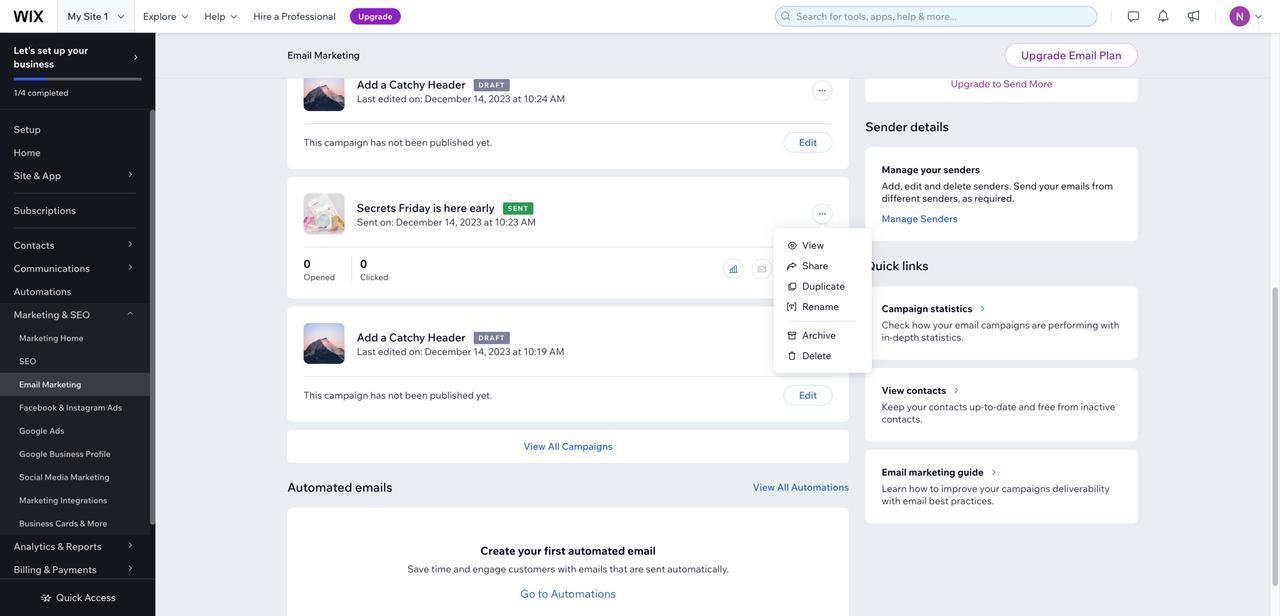Task type: locate. For each thing, give the bounding box(es) containing it.
1 0 from the left
[[304, 257, 311, 271]]

1 vertical spatial has
[[371, 389, 386, 401]]

is
[[433, 201, 442, 215]]

1 vertical spatial edit
[[800, 389, 818, 401]]

2 vertical spatial with
[[558, 563, 577, 575]]

1 vertical spatial email
[[903, 495, 927, 507]]

0 opened
[[304, 257, 335, 282]]

email down professional
[[287, 26, 319, 41]]

automations inside view all automations button
[[792, 482, 850, 493]]

0 horizontal spatial view all campaigns
[[524, 441, 613, 453]]

0 vertical spatial edited
[[378, 93, 407, 105]]

to down december 31, 2023 at 4:00 pm. at the top right of the page
[[993, 78, 1002, 90]]

marketing down email marketing campaigns
[[314, 49, 360, 61]]

business
[[49, 449, 84, 459], [19, 519, 53, 529]]

email
[[287, 26, 319, 41], [1069, 48, 1098, 62], [287, 49, 312, 61], [19, 380, 40, 390], [882, 467, 907, 478]]

0 vertical spatial more
[[1030, 78, 1053, 90]]

home down setup
[[14, 147, 41, 159]]

all
[[785, 27, 796, 39], [548, 441, 560, 453], [778, 482, 789, 493]]

email marketing inside "link"
[[19, 380, 81, 390]]

first
[[544, 544, 566, 558]]

& down 'business cards & more'
[[58, 541, 64, 553]]

am right "10:19"
[[550, 346, 565, 358]]

all inside button
[[778, 482, 789, 493]]

draft up last edited on: december 14, 2023 at 10:24 am
[[479, 81, 505, 89]]

1 campaign from the top
[[324, 136, 369, 148]]

this campaign has not been published yet.
[[304, 136, 493, 148], [304, 389, 493, 401]]

1 horizontal spatial 0
[[360, 257, 367, 271]]

email up sent
[[628, 544, 656, 558]]

0 horizontal spatial emails
[[355, 480, 393, 495]]

1 horizontal spatial marketing
[[909, 467, 956, 478]]

2 0 from the left
[[360, 257, 367, 271]]

communications button
[[0, 257, 150, 280]]

campaigns left performing
[[982, 319, 1031, 331]]

view all campaigns for view all campaigns button to the right
[[760, 27, 850, 39]]

1 vertical spatial not
[[388, 389, 403, 401]]

quick inside button
[[56, 592, 82, 604]]

2 vertical spatial automations
[[551, 587, 616, 601]]

yet. down last edited on: december 14, 2023 at 10:24 am
[[476, 136, 493, 148]]

1 vertical spatial 14,
[[445, 216, 458, 228]]

campaigns down upgrade button
[[383, 26, 447, 41]]

help button
[[196, 0, 245, 33]]

0 vertical spatial add
[[357, 78, 378, 91]]

1 yet. from the top
[[476, 136, 493, 148]]

to inside upgrade to send more button
[[993, 78, 1002, 90]]

0 horizontal spatial are
[[630, 563, 644, 575]]

last for last edited on: december 14, 2023 at 10:19 am
[[357, 346, 376, 358]]

1 vertical spatial view all campaigns
[[524, 441, 613, 453]]

0 vertical spatial and
[[925, 180, 942, 192]]

0 horizontal spatial marketing
[[322, 26, 381, 41]]

google down facebook
[[19, 426, 47, 436]]

to up best
[[930, 483, 940, 495]]

email inside "link"
[[19, 380, 40, 390]]

campaigns
[[799, 27, 850, 39], [562, 441, 613, 453]]

14, left 10:24
[[474, 93, 487, 105]]

1 horizontal spatial upgrade
[[952, 78, 991, 90]]

more inside sidebar element
[[87, 519, 107, 529]]

& left app
[[34, 170, 40, 182]]

not
[[388, 136, 403, 148], [388, 389, 403, 401]]

marketing up best
[[909, 467, 956, 478]]

on: for last edited on: december 14, 2023 at 10:24 am
[[409, 93, 423, 105]]

reuse
[[793, 263, 821, 275]]

how down the campaign statistics
[[913, 319, 931, 331]]

how inside learn how to improve your campaigns deliverability with email best practices.
[[910, 483, 928, 495]]

2 vertical spatial campaigns
[[1002, 483, 1051, 495]]

2 header from the top
[[428, 331, 466, 344]]

your up customers at the left bottom of page
[[518, 544, 542, 558]]

site inside dropdown button
[[14, 170, 32, 182]]

campaigns left the deliverability
[[1002, 483, 1051, 495]]

draft up last edited on: december 14, 2023 at 10:19 am
[[479, 334, 505, 342]]

2 add from the top
[[357, 331, 378, 344]]

and inside "manage your senders add, edit and delete senders. send your emails from different senders, as required."
[[925, 180, 942, 192]]

1 has from the top
[[371, 136, 386, 148]]

more down december 31, 2023 at 4:00 pm. at the top right of the page
[[1030, 78, 1053, 90]]

has for last edited on: december 14, 2023 at 10:19 am
[[371, 389, 386, 401]]

and up senders,
[[925, 180, 942, 192]]

go to automations button
[[521, 586, 616, 602]]

ads inside facebook & instagram ads link
[[107, 403, 122, 413]]

0 vertical spatial with
[[1101, 319, 1120, 331]]

all for email marketing campaigns
[[785, 27, 796, 39]]

view
[[760, 27, 782, 39], [803, 239, 825, 251], [882, 385, 905, 397], [524, 441, 546, 453], [753, 482, 776, 493]]

1 last from the top
[[357, 93, 376, 105]]

14, left "10:19"
[[474, 346, 487, 358]]

1 vertical spatial are
[[630, 563, 644, 575]]

automations for go to automations
[[551, 587, 616, 601]]

emails inside create your first automated email save time and engage customers with emails that are sent automatically.
[[579, 563, 608, 575]]

explore
[[143, 10, 177, 22]]

social
[[19, 472, 43, 483]]

sent
[[646, 563, 666, 575]]

catchy up last edited on: december 14, 2023 at 10:24 am
[[389, 78, 425, 91]]

marketing up the marketing home
[[14, 309, 59, 321]]

0 vertical spatial all
[[785, 27, 796, 39]]

quick access button
[[40, 592, 116, 604]]

1 vertical spatial manage
[[882, 213, 919, 225]]

2 add a catchy header from the top
[[357, 331, 466, 344]]

1 vertical spatial on:
[[380, 216, 394, 228]]

2 edit button from the top
[[784, 385, 833, 406]]

with inside learn how to improve your campaigns deliverability with email best practices.
[[882, 495, 901, 507]]

view all campaigns button
[[760, 27, 850, 40], [524, 441, 613, 453]]

published down last edited on: december 14, 2023 at 10:24 am
[[430, 136, 474, 148]]

ads up google business profile
[[49, 426, 64, 436]]

marketing down the marketing & seo
[[19, 333, 58, 343]]

1 vertical spatial campaign
[[324, 389, 369, 401]]

1 vertical spatial from
[[1058, 401, 1079, 413]]

this campaign has not been published yet. for last edited on: december 14, 2023 at 10:24 am
[[304, 136, 493, 148]]

deliverability
[[1053, 483, 1111, 495]]

are inside create your first automated email save time and engage customers with emails that are sent automatically.
[[630, 563, 644, 575]]

email down statistics
[[956, 319, 980, 331]]

add a catchy header up last edited on: december 14, 2023 at 10:24 am
[[357, 78, 466, 91]]

how down email marketing guide
[[910, 483, 928, 495]]

& inside dropdown button
[[58, 541, 64, 553]]

0 inside 0 opened
[[304, 257, 311, 271]]

quick links
[[866, 258, 929, 274]]

1 vertical spatial view all campaigns button
[[524, 441, 613, 453]]

senders
[[921, 213, 958, 225]]

customers
[[509, 563, 556, 575]]

manage inside "manage your senders add, edit and delete senders. send your emails from different senders, as required."
[[882, 164, 919, 176]]

your inside create your first automated email save time and engage customers with emails that are sent automatically.
[[518, 544, 542, 558]]

1 this from the top
[[304, 136, 322, 148]]

delete
[[803, 350, 832, 362]]

0 horizontal spatial ads
[[49, 426, 64, 436]]

2 edit from the top
[[800, 389, 818, 401]]

upgrade inside button
[[952, 78, 991, 90]]

campaigns for view all campaigns button to the right
[[799, 27, 850, 39]]

been down last edited on: december 14, 2023 at 10:24 am
[[405, 136, 428, 148]]

1 horizontal spatial site
[[84, 10, 102, 22]]

campaign for last edited on: december 14, 2023 at 10:19 am
[[324, 389, 369, 401]]

1 horizontal spatial from
[[1093, 180, 1114, 192]]

are right that
[[630, 563, 644, 575]]

with for learn how to improve your campaigns deliverability with email best practices.
[[882, 495, 901, 507]]

1 horizontal spatial sent
[[508, 204, 529, 213]]

marketing integrations
[[19, 496, 107, 506]]

are left performing
[[1033, 319, 1047, 331]]

and left "free" at the right bottom of the page
[[1019, 401, 1036, 413]]

0 vertical spatial am
[[550, 93, 566, 105]]

email marketing down professional
[[287, 49, 360, 61]]

2 vertical spatial email
[[628, 544, 656, 558]]

catchy for last edited on: december 14, 2023 at 10:19 am
[[389, 331, 425, 344]]

0 horizontal spatial from
[[1058, 401, 1079, 413]]

edited for last edited on: december 14, 2023 at 10:19 am
[[378, 346, 407, 358]]

your up statistics.
[[934, 319, 953, 331]]

more inside button
[[1030, 78, 1053, 90]]

a
[[274, 10, 279, 22], [381, 78, 387, 91], [381, 331, 387, 344]]

add,
[[882, 180, 903, 192]]

1 horizontal spatial quick
[[866, 258, 900, 274]]

yet. down last edited on: december 14, 2023 at 10:19 am
[[476, 389, 493, 401]]

send down 31,
[[1004, 78, 1028, 90]]

0 vertical spatial to
[[993, 78, 1002, 90]]

1 vertical spatial contacts
[[929, 401, 968, 413]]

0 vertical spatial automations
[[14, 286, 72, 298]]

2 vertical spatial emails
[[579, 563, 608, 575]]

1 vertical spatial last
[[357, 346, 376, 358]]

quick for quick links
[[866, 258, 900, 274]]

marketing inside button
[[314, 49, 360, 61]]

upgrade for upgrade to send more
[[952, 78, 991, 90]]

email up facebook
[[19, 380, 40, 390]]

0 vertical spatial yet.
[[476, 136, 493, 148]]

ads right 'instagram'
[[107, 403, 122, 413]]

view all automations button
[[753, 482, 850, 494]]

statistics.
[[922, 332, 964, 343]]

my site 1
[[68, 10, 108, 22]]

not for last edited on: december 14, 2023 at 10:24 am
[[388, 136, 403, 148]]

upgrade to send more button
[[952, 78, 1053, 90]]

email inside learn how to improve your campaigns deliverability with email best practices.
[[903, 495, 927, 507]]

google up social
[[19, 449, 47, 459]]

marketing down upgrade button
[[322, 26, 381, 41]]

analytics & reports
[[14, 541, 102, 553]]

a for last edited on: december 14, 2023 at 10:24 am
[[381, 78, 387, 91]]

google for google ads
[[19, 426, 47, 436]]

2 edited from the top
[[378, 346, 407, 358]]

0 vertical spatial email marketing
[[287, 49, 360, 61]]

has for last edited on: december 14, 2023 at 10:24 am
[[371, 136, 386, 148]]

1 edit button from the top
[[784, 132, 833, 153]]

1 vertical spatial add
[[357, 331, 378, 344]]

0 vertical spatial campaigns
[[383, 26, 447, 41]]

your down view contacts
[[907, 401, 927, 413]]

add a catchy header for last edited on: december 14, 2023 at 10:24 am
[[357, 78, 466, 91]]

friday
[[399, 201, 431, 215]]

published for 10:24
[[430, 136, 474, 148]]

1 vertical spatial campaigns
[[562, 441, 613, 453]]

to for send
[[993, 78, 1002, 90]]

manage up add,
[[882, 164, 919, 176]]

manage for manage senders
[[882, 213, 919, 225]]

1 vertical spatial published
[[430, 389, 474, 401]]

2 google from the top
[[19, 449, 47, 459]]

1 add from the top
[[357, 78, 378, 91]]

0 vertical spatial edit
[[800, 136, 818, 148]]

to right go
[[538, 587, 549, 601]]

1 horizontal spatial automations
[[551, 587, 616, 601]]

email inside create your first automated email save time and engage customers with emails that are sent automatically.
[[628, 544, 656, 558]]

0 up clicked
[[360, 257, 367, 271]]

1 horizontal spatial emails
[[579, 563, 608, 575]]

2 vertical spatial 14,
[[474, 346, 487, 358]]

1 vertical spatial upgrade
[[1022, 48, 1067, 62]]

1 edit from the top
[[800, 136, 818, 148]]

your right up in the left of the page
[[68, 44, 88, 56]]

1 horizontal spatial ads
[[107, 403, 122, 413]]

draft for 10:19
[[479, 334, 505, 342]]

& inside dropdown button
[[44, 564, 50, 576]]

0 vertical spatial 14,
[[474, 93, 487, 105]]

been
[[405, 136, 428, 148], [405, 389, 428, 401]]

2 campaign from the top
[[324, 389, 369, 401]]

check how your email campaigns are performing with in-depth statistics.
[[882, 319, 1120, 343]]

view inside view button
[[803, 239, 825, 251]]

campaign
[[882, 303, 929, 315]]

automatically.
[[668, 563, 729, 575]]

to inside 'go to automations' button
[[538, 587, 549, 601]]

email marketing for the email marketing button
[[287, 49, 360, 61]]

on:
[[409, 93, 423, 105], [380, 216, 394, 228], [409, 346, 423, 358]]

last edited on: december 14, 2023 at 10:19 am
[[357, 346, 565, 358]]

1 vertical spatial and
[[1019, 401, 1036, 413]]

are inside check how your email campaigns are performing with in-depth statistics.
[[1033, 319, 1047, 331]]

published down last edited on: december 14, 2023 at 10:19 am
[[430, 389, 474, 401]]

google ads
[[19, 426, 64, 436]]

1 catchy from the top
[[389, 78, 425, 91]]

email down hire a professional link
[[287, 49, 312, 61]]

early
[[470, 201, 495, 215]]

14, down here
[[445, 216, 458, 228]]

send right senders.
[[1014, 180, 1038, 192]]

with down learn
[[882, 495, 901, 507]]

& down automations link
[[62, 309, 68, 321]]

header
[[428, 78, 466, 91], [428, 331, 466, 344]]

campaigns for left view all campaigns button
[[562, 441, 613, 453]]

header up last edited on: december 14, 2023 at 10:19 am
[[428, 331, 466, 344]]

0 horizontal spatial automations
[[14, 286, 72, 298]]

edit for last edited on: december 14, 2023 at 10:24 am
[[800, 136, 818, 148]]

email up learn
[[882, 467, 907, 478]]

catchy
[[389, 78, 425, 91], [389, 331, 425, 344]]

1 vertical spatial with
[[882, 495, 901, 507]]

business up analytics
[[19, 519, 53, 529]]

2 draft from the top
[[479, 334, 505, 342]]

quick for quick access
[[56, 592, 82, 604]]

in-
[[882, 332, 893, 343]]

add a catchy header for last edited on: december 14, 2023 at 10:19 am
[[357, 331, 466, 344]]

2 horizontal spatial email
[[956, 319, 980, 331]]

0 vertical spatial from
[[1093, 180, 1114, 192]]

0 vertical spatial ads
[[107, 403, 122, 413]]

2 horizontal spatial to
[[993, 78, 1002, 90]]

1 horizontal spatial email marketing
[[287, 49, 360, 61]]

am for 10:24
[[550, 93, 566, 105]]

keep your contacts up-to-date and free from inactive contacts.
[[882, 401, 1116, 425]]

0 horizontal spatial more
[[87, 519, 107, 529]]

1 published from the top
[[430, 136, 474, 148]]

1 vertical spatial google
[[19, 449, 47, 459]]

performing
[[1049, 319, 1099, 331]]

1 horizontal spatial are
[[1033, 319, 1047, 331]]

1 add a catchy header from the top
[[357, 78, 466, 91]]

a for last edited on: december 14, 2023 at 10:19 am
[[381, 331, 387, 344]]

1 not from the top
[[388, 136, 403, 148]]

1 draft from the top
[[479, 81, 505, 89]]

billing & payments button
[[0, 559, 150, 582]]

clicked
[[360, 272, 389, 282]]

2 this from the top
[[304, 389, 322, 401]]

1 horizontal spatial more
[[1030, 78, 1053, 90]]

1 vertical spatial to
[[930, 483, 940, 495]]

email marketing inside button
[[287, 49, 360, 61]]

sender
[[866, 119, 908, 134]]

2 vertical spatial a
[[381, 331, 387, 344]]

2 catchy from the top
[[389, 331, 425, 344]]

0 vertical spatial google
[[19, 426, 47, 436]]

with right performing
[[1101, 319, 1120, 331]]

1 this campaign has not been published yet. from the top
[[304, 136, 493, 148]]

1/4
[[14, 88, 26, 98]]

add a catchy header up last edited on: december 14, 2023 at 10:19 am
[[357, 331, 466, 344]]

10:24
[[524, 93, 548, 105]]

1 been from the top
[[405, 136, 428, 148]]

marketing down social
[[19, 496, 58, 506]]

2 not from the top
[[388, 389, 403, 401]]

a down email marketing campaigns
[[381, 78, 387, 91]]

0 vertical spatial catchy
[[389, 78, 425, 91]]

edit button
[[784, 132, 833, 153], [784, 385, 833, 406]]

email down learn
[[903, 495, 927, 507]]

10:19
[[524, 346, 547, 358]]

0 horizontal spatial and
[[454, 563, 471, 575]]

0 vertical spatial draft
[[479, 81, 505, 89]]

send inside "manage your senders add, edit and delete senders. send your emails from different senders, as required."
[[1014, 180, 1038, 192]]

google ads link
[[0, 419, 150, 443]]

published
[[430, 136, 474, 148], [430, 389, 474, 401]]

header up last edited on: december 14, 2023 at 10:24 am
[[428, 78, 466, 91]]

been down last edited on: december 14, 2023 at 10:19 am
[[405, 389, 428, 401]]

& right facebook
[[59, 403, 64, 413]]

1 vertical spatial draft
[[479, 334, 505, 342]]

2 vertical spatial am
[[550, 346, 565, 358]]

0 vertical spatial email
[[956, 319, 980, 331]]

catchy up last edited on: december 14, 2023 at 10:19 am
[[389, 331, 425, 344]]

0 vertical spatial view all campaigns button
[[760, 27, 850, 40]]

opened
[[304, 272, 335, 282]]

0 horizontal spatial quick
[[56, 592, 82, 604]]

1 vertical spatial a
[[381, 78, 387, 91]]

1 manage from the top
[[882, 164, 919, 176]]

upgrade
[[358, 11, 393, 21], [1022, 48, 1067, 62], [952, 78, 991, 90]]

site left app
[[14, 170, 32, 182]]

0 vertical spatial quick
[[866, 258, 900, 274]]

automations inside 'go to automations' button
[[551, 587, 616, 601]]

2 yet. from the top
[[476, 389, 493, 401]]

business up social media marketing
[[49, 449, 84, 459]]

2023 left "10:19"
[[489, 346, 511, 358]]

manage inside button
[[882, 213, 919, 225]]

seo down the marketing home
[[19, 356, 36, 367]]

quick left links
[[866, 258, 900, 274]]

2 published from the top
[[430, 389, 474, 401]]

marketing up facebook & instagram ads
[[42, 380, 81, 390]]

am
[[550, 93, 566, 105], [521, 216, 536, 228], [550, 346, 565, 358]]

1 horizontal spatial with
[[882, 495, 901, 507]]

0 vertical spatial this campaign has not been published yet.
[[304, 136, 493, 148]]

1 vertical spatial this
[[304, 389, 322, 401]]

upgrade for upgrade
[[358, 11, 393, 21]]

google for google business profile
[[19, 449, 47, 459]]

at
[[1053, 42, 1061, 52], [513, 93, 522, 105], [484, 216, 493, 228], [513, 346, 522, 358]]

contacts up contacts.
[[907, 385, 947, 397]]

how inside check how your email campaigns are performing with in-depth statistics.
[[913, 319, 931, 331]]

2 manage from the top
[[882, 213, 919, 225]]

sent up 10:23
[[508, 204, 529, 213]]

0 horizontal spatial 0
[[304, 257, 311, 271]]

up-
[[970, 401, 985, 413]]

rename
[[803, 301, 839, 313]]

been for last edited on: december 14, 2023 at 10:24 am
[[405, 136, 428, 148]]

2 been from the top
[[405, 389, 428, 401]]

1 vertical spatial sent
[[357, 216, 378, 228]]

1 header from the top
[[428, 78, 466, 91]]

to-
[[985, 401, 997, 413]]

campaigns
[[383, 26, 447, 41], [982, 319, 1031, 331], [1002, 483, 1051, 495]]

published for 10:19
[[430, 389, 474, 401]]

not for last edited on: december 14, 2023 at 10:19 am
[[388, 389, 403, 401]]

at left 10:24
[[513, 93, 522, 105]]

more for upgrade to send more
[[1030, 78, 1053, 90]]

1 google from the top
[[19, 426, 47, 436]]

to inside learn how to improve your campaigns deliverability with email best practices.
[[930, 483, 940, 495]]

site
[[84, 10, 102, 22], [14, 170, 32, 182]]

home up the seo link
[[60, 333, 83, 343]]

menu
[[774, 235, 872, 366]]

your up practices.
[[980, 483, 1000, 495]]

contacts left up-
[[929, 401, 968, 413]]

edit button for last edited on: december 14, 2023 at 10:24 am
[[784, 132, 833, 153]]

duplicate button
[[774, 276, 872, 297]]

0 horizontal spatial seo
[[19, 356, 36, 367]]

with inside check how your email campaigns are performing with in-depth statistics.
[[1101, 319, 1120, 331]]

your up edit
[[921, 164, 942, 176]]

add down clicked
[[357, 331, 378, 344]]

home
[[14, 147, 41, 159], [60, 333, 83, 343]]

0 vertical spatial seo
[[70, 309, 90, 321]]

site left 1
[[84, 10, 102, 22]]

1 vertical spatial site
[[14, 170, 32, 182]]

email marketing
[[287, 49, 360, 61], [19, 380, 81, 390]]

2 vertical spatial upgrade
[[952, 78, 991, 90]]

home link
[[0, 141, 150, 164]]

0 vertical spatial on:
[[409, 93, 423, 105]]

with down first on the bottom left of the page
[[558, 563, 577, 575]]

& right billing
[[44, 564, 50, 576]]

seo down automations link
[[70, 309, 90, 321]]

a right hire
[[274, 10, 279, 22]]

0 inside '0 clicked'
[[360, 257, 367, 271]]

social media marketing link
[[0, 466, 150, 489]]

december 31, 2023 at 4:00 pm.
[[978, 42, 1097, 52]]

seo inside marketing & seo dropdown button
[[70, 309, 90, 321]]

upgrade to send more
[[952, 78, 1053, 90]]

add down email marketing campaigns
[[357, 78, 378, 91]]

1 vertical spatial send
[[1014, 180, 1038, 192]]

2 last from the top
[[357, 346, 376, 358]]

manage down different
[[882, 213, 919, 225]]

senders.
[[974, 180, 1012, 192]]

free
[[1038, 401, 1056, 413]]

1 horizontal spatial email
[[903, 495, 927, 507]]

2 this campaign has not been published yet. from the top
[[304, 389, 493, 401]]

header for 10:24
[[428, 78, 466, 91]]

email marketing up facebook
[[19, 380, 81, 390]]

send inside button
[[1004, 78, 1028, 90]]

facebook & instagram ads
[[19, 403, 122, 413]]

analytics & reports button
[[0, 535, 150, 559]]

sent down secrets
[[357, 216, 378, 228]]

2 has from the top
[[371, 389, 386, 401]]

0 up "opened"
[[304, 257, 311, 271]]

2 vertical spatial on:
[[409, 346, 423, 358]]

quick down billing & payments dropdown button
[[56, 592, 82, 604]]

email inside check how your email campaigns are performing with in-depth statistics.
[[956, 319, 980, 331]]

1 edited from the top
[[378, 93, 407, 105]]



Task type: describe. For each thing, give the bounding box(es) containing it.
4:00
[[1063, 42, 1080, 52]]

last for last edited on: december 14, 2023 at 10:24 am
[[357, 93, 376, 105]]

go
[[521, 587, 536, 601]]

best
[[930, 495, 949, 507]]

1/4 completed
[[14, 88, 69, 98]]

marketing up integrations
[[70, 472, 110, 483]]

0 clicked
[[360, 257, 389, 282]]

social media marketing
[[19, 472, 110, 483]]

catchy for last edited on: december 14, 2023 at 10:24 am
[[389, 78, 425, 91]]

with for check how your email campaigns are performing with in-depth statistics.
[[1101, 319, 1120, 331]]

hire
[[254, 10, 272, 22]]

how for depth
[[913, 319, 931, 331]]

marketing home
[[19, 333, 83, 343]]

0 for 0 opened
[[304, 257, 311, 271]]

automations for view all automations
[[792, 482, 850, 493]]

email marketing guide
[[882, 467, 984, 478]]

& for app
[[34, 170, 40, 182]]

marketing & seo
[[14, 309, 90, 321]]

billing & payments
[[14, 564, 97, 576]]

upgrade button
[[350, 8, 401, 25]]

marketing integrations link
[[0, 489, 150, 512]]

add for last edited on: december 14, 2023 at 10:24 am
[[357, 78, 378, 91]]

hire a professional
[[254, 10, 336, 22]]

sidebar element
[[0, 33, 156, 617]]

marketing for guide
[[909, 467, 956, 478]]

statistics
[[931, 303, 973, 315]]

set
[[37, 44, 51, 56]]

different
[[882, 192, 921, 204]]

contacts
[[14, 239, 55, 251]]

1 horizontal spatial view all campaigns button
[[760, 27, 850, 40]]

1 vertical spatial am
[[521, 216, 536, 228]]

Search for tools, apps, help & more... field
[[793, 7, 1093, 26]]

0 horizontal spatial view all campaigns button
[[524, 441, 613, 453]]

emails inside "manage your senders add, edit and delete senders. send your emails from different senders, as required."
[[1062, 180, 1090, 192]]

email marketing campaigns
[[287, 26, 447, 41]]

secrets friday is here early
[[357, 201, 495, 215]]

1 vertical spatial business
[[19, 519, 53, 529]]

campaign statistics
[[882, 303, 973, 315]]

upgrade for upgrade email plan
[[1022, 48, 1067, 62]]

ads inside google ads link
[[49, 426, 64, 436]]

marketing inside "link"
[[42, 380, 81, 390]]

depth
[[893, 332, 920, 343]]

time
[[432, 563, 452, 575]]

subscriptions
[[14, 205, 76, 217]]

0 vertical spatial a
[[274, 10, 279, 22]]

business cards & more
[[19, 519, 107, 529]]

links
[[903, 258, 929, 274]]

email left plan
[[1069, 48, 1098, 62]]

practices.
[[951, 495, 995, 507]]

share
[[803, 260, 829, 272]]

delete button
[[774, 346, 872, 366]]

quick access
[[56, 592, 116, 604]]

business cards & more link
[[0, 512, 150, 535]]

automations link
[[0, 280, 150, 304]]

site & app button
[[0, 164, 150, 188]]

campaigns inside check how your email campaigns are performing with in-depth statistics.
[[982, 319, 1031, 331]]

2023 right 31,
[[1033, 42, 1051, 52]]

date
[[997, 401, 1017, 413]]

contacts.
[[882, 413, 923, 425]]

am for 10:19
[[550, 346, 565, 358]]

plan
[[1100, 48, 1122, 62]]

0 vertical spatial site
[[84, 10, 102, 22]]

how for best
[[910, 483, 928, 495]]

your right senders.
[[1040, 180, 1060, 192]]

& for instagram
[[59, 403, 64, 413]]

view inside view all automations button
[[753, 482, 776, 493]]

at down early
[[484, 216, 493, 228]]

email marketing for email marketing "link"
[[19, 380, 81, 390]]

let's
[[14, 44, 35, 56]]

edit for last edited on: december 14, 2023 at 10:19 am
[[800, 389, 818, 401]]

all for automated emails
[[778, 482, 789, 493]]

on: for last edited on: december 14, 2023 at 10:19 am
[[409, 346, 423, 358]]

marketing inside dropdown button
[[14, 309, 59, 321]]

your inside keep your contacts up-to-date and free from inactive contacts.
[[907, 401, 927, 413]]

yet. for 10:24
[[476, 136, 493, 148]]

subscriptions link
[[0, 199, 150, 222]]

and inside keep your contacts up-to-date and free from inactive contacts.
[[1019, 401, 1036, 413]]

reuse button
[[781, 259, 833, 279]]

& for reports
[[58, 541, 64, 553]]

facebook
[[19, 403, 57, 413]]

this campaign has not been published yet. for last edited on: december 14, 2023 at 10:19 am
[[304, 389, 493, 401]]

from inside keep your contacts up-to-date and free from inactive contacts.
[[1058, 401, 1079, 413]]

email marketing link
[[0, 373, 150, 396]]

0 vertical spatial contacts
[[907, 385, 947, 397]]

manage senders button
[[882, 213, 1122, 225]]

manage for manage your senders add, edit and delete senders. send your emails from different senders, as required.
[[882, 164, 919, 176]]

share button
[[774, 256, 872, 276]]

your inside learn how to improve your campaigns deliverability with email best practices.
[[980, 483, 1000, 495]]

integrations
[[60, 496, 107, 506]]

been for last edited on: december 14, 2023 at 10:19 am
[[405, 389, 428, 401]]

with inside create your first automated email save time and engage customers with emails that are sent automatically.
[[558, 563, 577, 575]]

communications
[[14, 263, 90, 275]]

manage senders
[[882, 213, 958, 225]]

view contacts
[[882, 385, 947, 397]]

create your first automated email save time and engage customers with emails that are sent automatically.
[[408, 544, 729, 575]]

from inside "manage your senders add, edit and delete senders. send your emails from different senders, as required."
[[1093, 180, 1114, 192]]

10:23
[[495, 216, 519, 228]]

automations inside automations link
[[14, 286, 72, 298]]

your inside check how your email campaigns are performing with in-depth statistics.
[[934, 319, 953, 331]]

up
[[54, 44, 65, 56]]

header for 10:19
[[428, 331, 466, 344]]

1
[[104, 10, 108, 22]]

that
[[610, 563, 628, 575]]

to for automations
[[538, 587, 549, 601]]

sent for sent
[[508, 204, 529, 213]]

more for business cards & more
[[87, 519, 107, 529]]

upgrade email plan
[[1022, 48, 1122, 62]]

archive
[[803, 329, 836, 341]]

last edited on: december 14, 2023 at 10:24 am
[[357, 93, 566, 105]]

2023 left 10:24
[[489, 93, 511, 105]]

setup
[[14, 123, 41, 135]]

help
[[205, 10, 226, 22]]

setup link
[[0, 118, 150, 141]]

at left 4:00
[[1053, 42, 1061, 52]]

at left "10:19"
[[513, 346, 522, 358]]

campaigns inside learn how to improve your campaigns deliverability with email best practices.
[[1002, 483, 1051, 495]]

add for last edited on: december 14, 2023 at 10:19 am
[[357, 331, 378, 344]]

home inside 'link'
[[60, 333, 83, 343]]

google business profile link
[[0, 443, 150, 466]]

14, for 10:19
[[474, 346, 487, 358]]

edit button for last edited on: december 14, 2023 at 10:19 am
[[784, 385, 833, 406]]

learn how to improve your campaigns deliverability with email best practices.
[[882, 483, 1111, 507]]

sent on: december 14, 2023 at 10:23 am
[[357, 216, 536, 228]]

edit
[[905, 180, 923, 192]]

& for payments
[[44, 564, 50, 576]]

yet. for 10:19
[[476, 389, 493, 401]]

marketing for campaigns
[[322, 26, 381, 41]]

reports
[[66, 541, 102, 553]]

google business profile
[[19, 449, 111, 459]]

2023 down early
[[460, 216, 482, 228]]

this for last edited on: december 14, 2023 at 10:19 am
[[304, 389, 322, 401]]

view button
[[774, 235, 872, 256]]

duplicate
[[803, 280, 846, 292]]

& for seo
[[62, 309, 68, 321]]

required.
[[975, 192, 1015, 204]]

sender details
[[866, 119, 950, 134]]

contacts inside keep your contacts up-to-date and free from inactive contacts.
[[929, 401, 968, 413]]

view all campaigns for left view all campaigns button
[[524, 441, 613, 453]]

instagram
[[66, 403, 105, 413]]

this for last edited on: december 14, 2023 at 10:24 am
[[304, 136, 322, 148]]

archive button
[[774, 325, 872, 346]]

1 vertical spatial emails
[[355, 480, 393, 495]]

and inside create your first automated email save time and engage customers with emails that are sent automatically.
[[454, 563, 471, 575]]

draft for 10:24
[[479, 81, 505, 89]]

inactive
[[1081, 401, 1116, 413]]

my
[[68, 10, 82, 22]]

your inside let's set up your business
[[68, 44, 88, 56]]

menu containing view
[[774, 235, 872, 366]]

edited for last edited on: december 14, 2023 at 10:24 am
[[378, 93, 407, 105]]

campaign for last edited on: december 14, 2023 at 10:24 am
[[324, 136, 369, 148]]

1 vertical spatial all
[[548, 441, 560, 453]]

14, for 10:24
[[474, 93, 487, 105]]

& right cards
[[80, 519, 85, 529]]

details
[[911, 119, 950, 134]]

completed
[[28, 88, 69, 98]]

improve
[[942, 483, 978, 495]]

sent for sent on: december 14, 2023 at 10:23 am
[[357, 216, 378, 228]]

0 for 0 clicked
[[360, 257, 367, 271]]

0 horizontal spatial home
[[14, 147, 41, 159]]

0 vertical spatial business
[[49, 449, 84, 459]]

delete
[[944, 180, 972, 192]]



